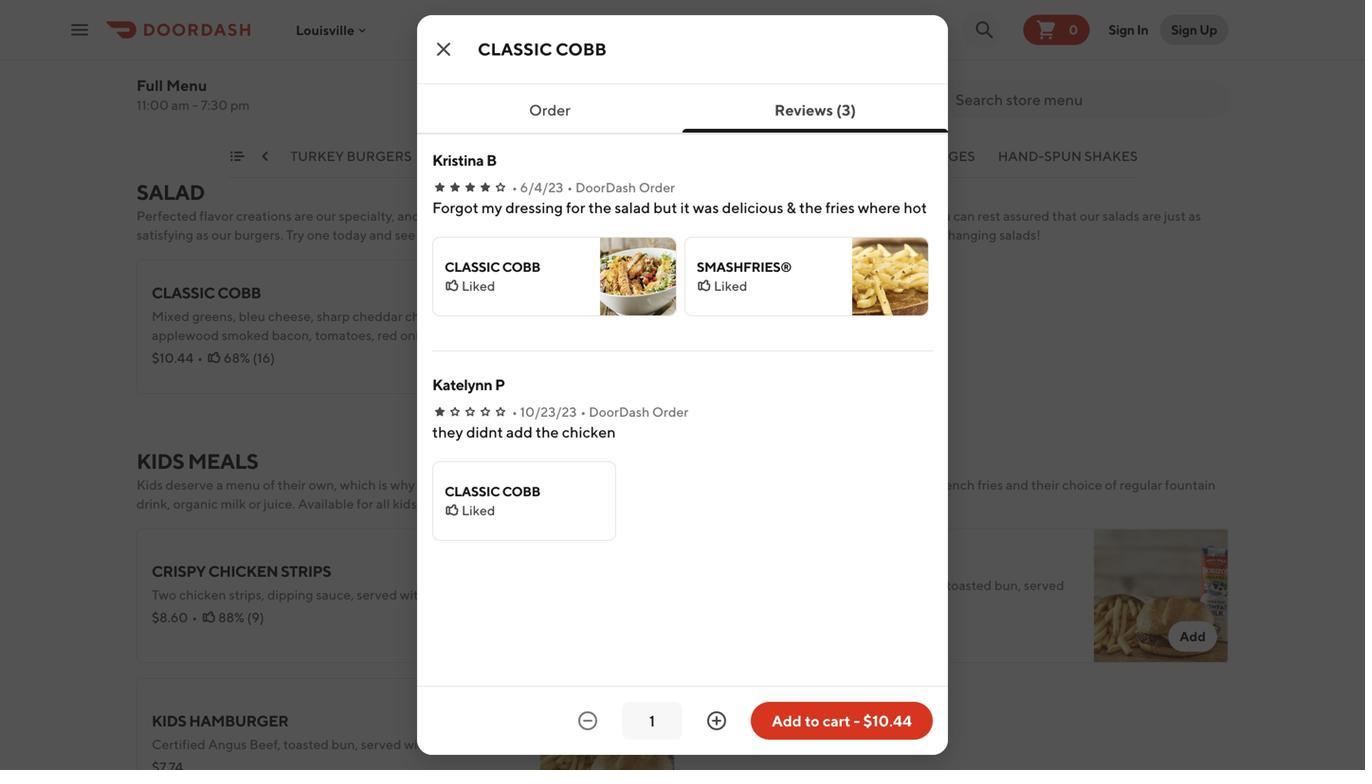 Task type: describe. For each thing, give the bounding box(es) containing it.
liked down up on the bottom left of page
[[462, 503, 495, 519]]

up
[[470, 477, 485, 493]]

baked inside the scorchin' hot mac & cheese black bean burger black bean patty, nasville hot seasoned mac n' cheese smashed on our grill to create a crispy baked cheese layer, american cheese, toasted bun
[[377, 58, 415, 74]]

mac inside mac & cheese black bean burger black bean patty, mac n' cheese smashed on our grill to create a crispy baked cheese layer, american cheese, toasted bun $14.13
[[705, 15, 740, 33]]

applewood
[[152, 328, 219, 343]]

beef, inside kids hamburger certified angus beef, toasted bun, served with fries, drink.
[[250, 737, 281, 753]]

add to cart - $10.44 button
[[751, 703, 933, 741]]

sign in link
[[1097, 11, 1160, 49]]

kristina
[[432, 151, 484, 169]]

and right fries
[[1006, 477, 1029, 493]]

strict
[[656, 208, 687, 224]]

crispy inside mac & cheese black bean burger black bean patty, mac n' cheese smashed on our grill to create a crispy baked cheese layer, american cheese, toasted bun $14.13
[[715, 58, 750, 74]]

kids for meals
[[137, 449, 184, 474]]

68%
[[224, 350, 250, 366]]

• 10/23/23 • doordash order
[[512, 404, 689, 420]]

red
[[377, 328, 398, 343]]

smashfries®
[[697, 259, 792, 275]]

1 $14.13 from the left
[[152, 81, 188, 97]]

crispy chicken strips two chicken strips, dipping sauce, served with fries, drink.
[[152, 563, 494, 603]]

so
[[913, 208, 926, 224]]

even
[[666, 477, 695, 493]]

served inside crispy chicken strips two chicken strips, dipping sauce, served with fries, drink.
[[357, 587, 397, 603]]

am
[[171, 97, 190, 113]]

assured
[[1003, 208, 1050, 224]]

bun inside mac & cheese black bean burger black bean patty, mac n' cheese smashed on our grill to create a crispy baked cheese layer, american cheese, toasted bun $14.13
[[1031, 58, 1054, 74]]

today
[[332, 227, 367, 243]]

a inside kids meals kids deserve a menu of their own, which is why we whip up kid-friendly options to please even the pickiest eaters. served with regular french fries and their choice of regular fountain drink, organic milk or juice.    available for all kids 12 and under.
[[216, 477, 223, 493]]

our up yourself
[[423, 208, 443, 224]]

burger inside mac & cheese black bean burger black bean patty, mac n' cheese smashed on our grill to create a crispy baked cheese layer, american cheese, toasted bun $14.13
[[915, 15, 979, 33]]

drink,
[[137, 496, 171, 512]]

grill inside mac & cheese black bean burger black bean patty, mac n' cheese smashed on our grill to create a crispy baked cheese layer, american cheese, toasted bun $14.13
[[999, 39, 1021, 55]]

2 regular from the left
[[1120, 477, 1163, 493]]

1 vertical spatial classic cobb
[[445, 259, 540, 275]]

order inside button
[[529, 101, 571, 119]]

mac inside the scorchin' hot mac & cheese black bean burger black bean patty, nasville hot seasoned mac n' cheese smashed on our grill to create a crispy baked cheese layer, american cheese, toasted bun
[[393, 39, 419, 55]]

on inside mac & cheese black bean burger black bean patty, mac n' cheese smashed on our grill to create a crispy baked cheese layer, american cheese, toasted bun $14.13
[[958, 39, 973, 55]]

$8.60 •
[[152, 610, 197, 626]]

black inside button
[[435, 148, 480, 164]]

friendly
[[513, 477, 558, 493]]

crispy
[[152, 563, 206, 581]]

& inside mac & cheese black bean burger black bean patty, mac n' cheese smashed on our grill to create a crispy baked cheese layer, american cheese, toasted bun $14.13
[[743, 15, 752, 33]]

please
[[292, 347, 332, 362]]

ranch.
[[446, 328, 483, 343]]

certified inside certified angus beef, american cheese, toasted bun, served with fries, drink.
[[705, 578, 759, 594]]

12
[[420, 496, 432, 512]]

n' inside mac & cheese black bean burger black bean patty, mac n' cheese smashed on our grill to create a crispy baked cheese layer, american cheese, toasted bun $14.13
[[840, 39, 851, 55]]

certified angus beef, american cheese, toasted bun, served with fries, drink.
[[705, 578, 1065, 613]]

layer, inside the scorchin' hot mac & cheese black bean burger black bean patty, nasville hot seasoned mac n' cheese smashed on our grill to create a crispy baked cheese layer, american cheese, toasted bun
[[463, 58, 495, 74]]

organic
[[173, 496, 218, 512]]

crafting
[[712, 227, 758, 243]]

just
[[1164, 208, 1186, 224]]

with inside kids hamburger certified angus beef, toasted bun, served with fries, drink.
[[404, 737, 430, 753]]

black inside mac & cheese black bean burger black bean patty, mac n' cheese smashed on our grill to create a crispy baked cheese layer, american cheese, toasted bun $14.13
[[705, 39, 739, 55]]

1 horizontal spatial for
[[418, 227, 435, 243]]

7:30
[[201, 97, 228, 113]]

black bean burgers button
[[435, 147, 588, 177]]

classic up order button
[[478, 39, 552, 59]]

Current quantity is 1 number field
[[633, 711, 671, 732]]

cheddar
[[353, 309, 403, 324]]

toasted inside kids hamburger certified angus beef, toasted bun, served with fries, drink.
[[283, 737, 329, 753]]

chicken
[[208, 563, 278, 581]]

smashed inside mac & cheese black bean burger black bean patty, mac n' cheese smashed on our grill to create a crispy baked cheese layer, american cheese, toasted bun $14.13
[[902, 39, 955, 55]]

in
[[1137, 22, 1149, 37]]

kids hamburger image
[[540, 679, 675, 771]]

- inside full menu 11:00 am - 7:30 pm
[[192, 97, 198, 113]]

louisville
[[296, 22, 355, 38]]

• down chicken
[[192, 610, 197, 626]]

how
[[488, 227, 514, 243]]

changing
[[941, 227, 997, 243]]

scorchin' hot mac & cheese black bean burger image
[[540, 0, 675, 125]]

hand-spun shakes button
[[998, 147, 1138, 177]]

and down the 'whip'
[[435, 496, 458, 512]]

american inside certified angus beef, american cheese, toasted bun, served with fries, drink.
[[837, 578, 895, 594]]

• right the 10/23/23 on the left of the page
[[581, 404, 586, 420]]

or
[[249, 496, 261, 512]]

cobb up order button
[[556, 39, 607, 59]]

full menu 11:00 am - 7:30 pm
[[137, 76, 250, 113]]

to inside mac & cheese black bean burger black bean patty, mac n' cheese smashed on our grill to create a crispy baked cheese layer, american cheese, toasted bun $14.13
[[1024, 39, 1036, 55]]

cheese inside the scorchin' hot mac & cheese black bean burger black bean patty, nasville hot seasoned mac n' cheese smashed on our grill to create a crispy baked cheese layer, american cheese, toasted bun
[[323, 15, 383, 33]]

boring
[[774, 208, 814, 224]]

smoked
[[222, 328, 269, 343]]

toasted inside certified angus beef, american cheese, toasted bun, served with fries, drink.
[[946, 578, 992, 594]]

spun
[[1044, 148, 1082, 164]]

close classic cobb image
[[432, 38, 455, 61]]

full
[[137, 76, 163, 94]]

crisp
[[517, 227, 545, 243]]

included.
[[234, 347, 290, 362]]

add to cart - $10.44
[[772, 713, 912, 731]]

the
[[698, 477, 718, 493]]

that
[[1052, 208, 1077, 224]]

2 are from the left
[[485, 208, 504, 224]]

0 horizontal spatial as
[[196, 227, 209, 243]]

and up see
[[397, 208, 420, 224]]

2 burgers from the left
[[523, 148, 588, 164]]

choice
[[1062, 477, 1102, 493]]

yield
[[870, 227, 899, 243]]

no
[[507, 208, 522, 224]]

to inside the scorchin' hot mac & cheese black bean burger black bean patty, nasville hot seasoned mac n' cheese smashed on our grill to create a crispy baked cheese layer, american cheese, toasted bun
[[274, 58, 286, 74]]

katelynn p
[[432, 376, 505, 394]]

customize
[[335, 347, 396, 362]]

0 vertical spatial classic cobb
[[478, 39, 607, 59]]

order for p
[[652, 404, 689, 420]]

pickiest
[[721, 477, 768, 493]]

1 horizontal spatial as
[[1189, 208, 1201, 224]]

fries, for angus
[[734, 597, 763, 613]]

kids cheeseburger image
[[1094, 529, 1229, 664]]

1 regular from the left
[[887, 477, 930, 493]]

we
[[591, 208, 612, 224]]

hot
[[308, 39, 331, 55]]

b
[[487, 151, 497, 169]]

angus inside kids hamburger certified angus beef, toasted bun, served with fries, drink.
[[208, 737, 247, 753]]

fries, for hamburger
[[433, 737, 462, 753]]

scorchin' hot mac & cheese black bean burger black bean patty, nasville hot seasoned mac n' cheese smashed on our grill to create a crispy baked cheese layer, american cheese, toasted bun
[[152, 15, 547, 93]]

egg,
[[485, 309, 511, 324]]

is inside kids meals kids deserve a menu of their own, which is why we whip up kid-friendly options to please even the pickiest eaters. served with regular french fries and their choice of regular fountain drink, organic milk or juice.    available for all kids 12 and under.
[[379, 477, 388, 493]]

• left not at the top of the page
[[197, 350, 203, 366]]

bean inside mac & cheese black bean burger black bean patty, mac n' cheese smashed on our grill to create a crispy baked cheese layer, american cheese, toasted bun $14.13
[[742, 39, 772, 55]]

please
[[624, 477, 663, 493]]

open menu image
[[68, 18, 91, 41]]

mixed
[[152, 309, 190, 324]]

bowls
[[816, 208, 851, 224]]

increase quantity by 1 image
[[705, 710, 728, 733]]

drink. inside crispy chicken strips two chicken strips, dipping sauce, served with fries, drink.
[[460, 587, 494, 603]]

reviews
[[775, 101, 833, 119]]

decrease quantity by 1 image
[[576, 710, 599, 733]]

• 6/4/23 • doordash order
[[512, 180, 675, 195]]

onions,
[[400, 328, 443, 343]]

tomatoes,
[[315, 328, 375, 343]]

our down flavor
[[211, 227, 232, 243]]

6/4/23
[[520, 180, 563, 195]]

with inside certified angus beef, american cheese, toasted bun, served with fries, drink.
[[705, 597, 732, 613]]

black inside the scorchin' hot mac & cheese black bean burger black bean patty, nasville hot seasoned mac n' cheese smashed on our grill to create a crispy baked cheese layer, american cheese, toasted bun
[[152, 39, 185, 55]]

meals
[[188, 449, 258, 474]]

served
[[813, 477, 856, 493]]

$14.13 inside mac & cheese black bean burger black bean patty, mac n' cheese smashed on our grill to create a crispy baked cheese layer, american cheese, toasted bun $14.13
[[705, 81, 742, 97]]

french
[[932, 477, 975, 493]]

layer, inside mac & cheese black bean burger black bean patty, mac n' cheese smashed on our grill to create a crispy baked cheese layer, american cheese, toasted bun $14.13
[[839, 58, 870, 74]]

68% (16)
[[224, 350, 275, 366]]

menu
[[166, 76, 207, 94]]

& inside the scorchin' hot mac & cheese black bean burger black bean patty, nasville hot seasoned mac n' cheese smashed on our grill to create a crispy baked cheese layer, american cheese, toasted bun
[[311, 15, 320, 33]]

doordash for kristina b
[[575, 180, 636, 195]]

katelynn
[[432, 376, 492, 394]]

0 button
[[1023, 15, 1090, 45]]

you
[[929, 208, 951, 224]]

cheese inside mac & cheese black bean burger black bean patty, mac n' cheese smashed on our grill to create a crispy baked cheese layer, american cheese, toasted bun $14.13
[[793, 58, 836, 74]]

black inside the scorchin' hot mac & cheese black bean burger black bean patty, nasville hot seasoned mac n' cheese smashed on our grill to create a crispy baked cheese layer, american cheese, toasted bun
[[386, 15, 436, 33]]

grill inside the scorchin' hot mac & cheese black bean burger black bean patty, nasville hot seasoned mac n' cheese smashed on our grill to create a crispy baked cheese layer, american cheese, toasted bun
[[248, 58, 271, 74]]

pm
[[230, 97, 250, 113]]

reviews (3)
[[775, 101, 856, 119]]

cheese, inside mac & cheese black bean burger black bean patty, mac n' cheese smashed on our grill to create a crispy baked cheese layer, american cheese, toasted bun $14.13
[[934, 58, 980, 74]]

mac inside mac & cheese black bean burger black bean patty, mac n' cheese smashed on our grill to create a crispy baked cheese layer, american cheese, toasted bun $14.13
[[811, 39, 837, 55]]

sign for sign in
[[1109, 22, 1135, 37]]

drink. for angus
[[766, 597, 800, 613]]

strips,
[[229, 587, 265, 603]]

fries
[[978, 477, 1003, 493]]

exception.
[[525, 208, 588, 224]]

have
[[615, 208, 644, 224]]

crispy inside the scorchin' hot mac & cheese black bean burger black bean patty, nasville hot seasoned mac n' cheese smashed on our grill to create a crispy baked cheese layer, american cheese, toasted bun
[[339, 58, 375, 74]]

two
[[152, 587, 177, 603]]

2 vertical spatial classic cobb
[[445, 484, 540, 500]]

beef, inside certified angus beef, american cheese, toasted bun, served with fries, drink.
[[803, 578, 834, 594]]

nasville
[[257, 39, 305, 55]]

classic right we
[[445, 484, 500, 500]]

add button
[[1169, 622, 1217, 652]]

for inside kids meals kids deserve a menu of their own, which is why we whip up kid-friendly options to please even the pickiest eaters. served with regular french fries and their choice of regular fountain drink, organic milk or juice.    available for all kids 12 and under.
[[357, 496, 373, 512]]

toasted inside the scorchin' hot mac & cheese black bean burger black bean patty, nasville hot seasoned mac n' cheese smashed on our grill to create a crispy baked cheese layer, american cheese, toasted bun
[[261, 77, 307, 93]]

our inside mac & cheese black bean burger black bean patty, mac n' cheese smashed on our grill to create a crispy baked cheese layer, american cheese, toasted bun $14.13
[[976, 39, 996, 55]]

liked for classic cobb image within the dialog
[[462, 278, 495, 294]]

create inside mac & cheese black bean burger black bean patty, mac n' cheese smashed on our grill to create a crispy baked cheese layer, american cheese, toasted bun $14.13
[[1039, 39, 1077, 55]]

to inside add to cart - $10.44 button
[[805, 713, 820, 731]]

to inside classic cobb mixed greens, bleu cheese, sharp cheddar cheese, fried egg, applewood smoked bacon, tomatoes, red onions, ranch. protein is not included. please customize to add protein of choice.
[[399, 347, 411, 362]]

add for add
[[1180, 629, 1206, 645]]

perfected
[[137, 208, 197, 224]]

1 salads from the left
[[446, 208, 483, 224]]



Task type: locate. For each thing, give the bounding box(es) containing it.
on up full menu 11:00 am - 7:30 pm
[[208, 58, 223, 74]]

1 vertical spatial doordash
[[589, 404, 650, 420]]

cobb down crisp
[[502, 259, 540, 275]]

1 patty, from the left
[[221, 39, 255, 55]]

0 vertical spatial bun
[[1031, 58, 1054, 74]]

1 horizontal spatial beef,
[[803, 578, 834, 594]]

crispy up the reviews (3) button
[[715, 58, 750, 74]]

black
[[386, 15, 436, 33], [818, 15, 868, 33], [435, 148, 480, 164]]

classic cobb dialog
[[417, 0, 948, 771]]

1 mac from the left
[[393, 39, 419, 55]]

served inside certified angus beef, american cheese, toasted bun, served with fries, drink.
[[1024, 578, 1065, 594]]

create
[[1039, 39, 1077, 55], [289, 58, 327, 74]]

n'
[[422, 39, 432, 55], [840, 39, 851, 55]]

2 horizontal spatial are
[[1142, 208, 1162, 224]]

black up close classic cobb icon
[[386, 15, 436, 33]]

0 horizontal spatial cheese
[[323, 15, 383, 33]]

kids for hamburger
[[152, 713, 186, 731]]

0 horizontal spatial n'
[[422, 39, 432, 55]]

1 horizontal spatial can
[[954, 208, 975, 224]]

1 layer, from the left
[[463, 58, 495, 74]]

1 horizontal spatial angus
[[762, 578, 801, 594]]

0 horizontal spatial create
[[289, 58, 327, 74]]

1 cheese from the left
[[435, 39, 481, 55]]

0 horizontal spatial grill
[[248, 58, 271, 74]]

0 horizontal spatial $14.13
[[152, 81, 188, 97]]

1 horizontal spatial is
[[379, 477, 388, 493]]

• down black bean burgers button at the left of the page
[[512, 180, 518, 195]]

1 horizontal spatial layer,
[[839, 58, 870, 74]]

1 vertical spatial add
[[772, 713, 802, 731]]

as down flavor
[[196, 227, 209, 243]]

sign up
[[1171, 22, 1217, 37]]

2 mac from the left
[[811, 39, 837, 55]]

grill left 0 button
[[999, 39, 1021, 55]]

0 vertical spatial add
[[1180, 629, 1206, 645]]

1 vertical spatial american
[[152, 77, 210, 93]]

cobb right "under."
[[502, 484, 540, 500]]

1 vertical spatial order
[[639, 180, 675, 195]]

1 vertical spatial kids
[[152, 713, 186, 731]]

turkey
[[290, 148, 344, 164]]

baked down seasoned
[[377, 58, 415, 74]]

mac
[[273, 15, 308, 33], [705, 15, 740, 33]]

2 baked from the left
[[753, 58, 791, 74]]

as
[[1189, 208, 1201, 224], [196, 227, 209, 243]]

2 sign from the left
[[1171, 22, 1197, 37]]

our right that
[[1080, 208, 1100, 224]]

classic cobb image down the have
[[600, 238, 676, 316]]

cart
[[823, 713, 851, 731]]

is left not at the top of the page
[[199, 347, 208, 362]]

2 vertical spatial order
[[652, 404, 689, 420]]

are left "no"
[[485, 208, 504, 224]]

cheese inside the scorchin' hot mac & cheese black bean burger black bean patty, nasville hot seasoned mac n' cheese smashed on our grill to create a crispy baked cheese layer, american cheese, toasted bun
[[435, 39, 481, 55]]

0 horizontal spatial regular
[[887, 477, 930, 493]]

with inside kids meals kids deserve a menu of their own, which is why we whip up kid-friendly options to please even the pickiest eaters. served with regular french fries and their choice of regular fountain drink, organic milk or juice.    available for all kids 12 and under.
[[858, 477, 884, 493]]

are left just
[[1142, 208, 1162, 224]]

2 cheese from the left
[[793, 58, 836, 74]]

a inside mac & cheese black bean burger black bean patty, mac n' cheese smashed on our grill to create a crispy baked cheese layer, american cheese, toasted bun $14.13
[[705, 58, 712, 74]]

0 horizontal spatial burgers
[[347, 148, 412, 164]]

beverages button
[[894, 147, 975, 177]]

1 baked from the left
[[377, 58, 415, 74]]

patty, inside mac & cheese black bean burger black bean patty, mac n' cheese smashed on our grill to create a crispy baked cheese layer, american cheese, toasted bun $14.13
[[774, 39, 809, 55]]

$14.13 left the reviews (3) button
[[705, 81, 742, 97]]

2 cheese from the left
[[853, 39, 899, 55]]

classic cobb image
[[600, 238, 676, 316], [540, 260, 675, 394]]

cheese
[[435, 39, 481, 55], [853, 39, 899, 55]]

1 horizontal spatial sign
[[1171, 22, 1197, 37]]

$10.44 inside button
[[863, 713, 912, 731]]

a inside the scorchin' hot mac & cheese black bean burger black bean patty, nasville hot seasoned mac n' cheese smashed on our grill to create a crispy baked cheese layer, american cheese, toasted bun
[[330, 58, 337, 74]]

yourself
[[438, 227, 486, 243]]

0 horizontal spatial mac
[[273, 15, 308, 33]]

sign in
[[1109, 22, 1149, 37]]

1 horizontal spatial n'
[[840, 39, 851, 55]]

policy
[[690, 208, 726, 224]]

1 vertical spatial can
[[846, 227, 867, 243]]

for
[[418, 227, 435, 243], [692, 227, 709, 243], [357, 496, 373, 512]]

flavorful
[[761, 227, 811, 243]]

own,
[[309, 477, 337, 493]]

regular left french
[[887, 477, 930, 493]]

cheese inside mac & cheese black bean burger black bean patty, mac n' cheese smashed on our grill to create a crispy baked cheese layer, american cheese, toasted bun $14.13
[[755, 15, 815, 33]]

bun, inside kids hamburger certified angus beef, toasted bun, served with fries, drink.
[[331, 737, 358, 753]]

for right see
[[418, 227, 435, 243]]

0 horizontal spatial &
[[311, 15, 320, 33]]

for down 'policy'
[[692, 227, 709, 243]]

can left yield
[[846, 227, 867, 243]]

salads left just
[[1103, 208, 1140, 224]]

1 vertical spatial bun
[[309, 77, 333, 93]]

american inside mac & cheese black bean burger black bean patty, mac n' cheese smashed on our grill to create a crispy baked cheese layer, american cheese, toasted bun $14.13
[[873, 58, 931, 74]]

0 horizontal spatial smashed
[[152, 58, 205, 74]]

burgers up the 'specialty,'
[[347, 148, 412, 164]]

grilled chicken image
[[144, 147, 268, 177]]

1 cheese from the left
[[418, 58, 460, 74]]

0 horizontal spatial can
[[846, 227, 867, 243]]

order for b
[[639, 180, 675, 195]]

0 horizontal spatial cheese
[[435, 39, 481, 55]]

drink. for hamburger
[[465, 737, 498, 753]]

1 horizontal spatial grill
[[999, 39, 1021, 55]]

0 horizontal spatial layer,
[[463, 58, 495, 74]]

1 bean from the left
[[188, 39, 218, 55]]

doordash right the 10/23/23 on the left of the page
[[589, 404, 650, 420]]

of inside salad perfected flavor creations are our specialty, and our salads are no exception. we have a strict policy against boring bowls of leaves, so you can rest assured that our salads are just as satisfying as our burgers. try one today and see for yourself how crisp ingredients and a knack for crafting flavorful bites can yield game-changing salads!
[[854, 208, 866, 224]]

0 vertical spatial create
[[1039, 39, 1077, 55]]

black left b in the top left of the page
[[435, 148, 480, 164]]

sign inside 'link'
[[1171, 22, 1197, 37]]

cobb up bleu
[[218, 284, 261, 302]]

american
[[873, 58, 931, 74], [152, 77, 210, 93], [837, 578, 895, 594]]

regular left fountain
[[1120, 477, 1163, 493]]

0 vertical spatial american
[[873, 58, 931, 74]]

doordash up we at the top
[[575, 180, 636, 195]]

Item Search search field
[[956, 89, 1214, 110]]

and down the 'specialty,'
[[369, 227, 392, 243]]

drink. inside kids hamburger certified angus beef, toasted bun, served with fries, drink.
[[465, 737, 498, 753]]

liked for the smashfries® image
[[714, 278, 748, 294]]

is
[[199, 347, 208, 362], [379, 477, 388, 493]]

grill down 'nasville'
[[248, 58, 271, 74]]

available
[[298, 496, 354, 512]]

1 horizontal spatial bean
[[742, 39, 772, 55]]

our left 0 button
[[976, 39, 996, 55]]

1 their from the left
[[278, 477, 306, 493]]

bun, inside certified angus beef, american cheese, toasted bun, served with fries, drink.
[[995, 578, 1021, 594]]

patty, down hot at top
[[221, 39, 255, 55]]

served
[[1024, 578, 1065, 594], [357, 587, 397, 603], [361, 737, 401, 753]]

1 crispy from the left
[[339, 58, 375, 74]]

to down 'nasville'
[[274, 58, 286, 74]]

0 horizontal spatial mac
[[393, 39, 419, 55]]

bun down 0 button
[[1031, 58, 1054, 74]]

drink. inside certified angus beef, american cheese, toasted bun, served with fries, drink.
[[766, 597, 800, 613]]

n' left close classic cobb icon
[[422, 39, 432, 55]]

2 salads from the left
[[1103, 208, 1140, 224]]

$14.13 up am
[[152, 81, 188, 97]]

1 horizontal spatial &
[[743, 15, 752, 33]]

(16)
[[253, 350, 275, 366]]

smashfries® image
[[852, 238, 928, 316]]

mac left close classic cobb icon
[[393, 39, 419, 55]]

beverages
[[894, 148, 975, 164]]

2 n' from the left
[[840, 39, 851, 55]]

1 horizontal spatial salads
[[1103, 208, 1140, 224]]

chicken
[[179, 587, 226, 603]]

liked up the fried
[[462, 278, 495, 294]]

and down the have
[[619, 227, 641, 243]]

as right just
[[1189, 208, 1201, 224]]

kristina b
[[432, 151, 497, 169]]

one
[[307, 227, 330, 243]]

smashed inside the scorchin' hot mac & cheese black bean burger black bean patty, nasville hot seasoned mac n' cheese smashed on our grill to create a crispy baked cheese layer, american cheese, toasted bun
[[152, 58, 205, 74]]

cheese inside mac & cheese black bean burger black bean patty, mac n' cheese smashed on our grill to create a crispy baked cheese layer, american cheese, toasted bun $14.13
[[853, 39, 899, 55]]

of right the choice
[[1105, 477, 1117, 493]]

is inside classic cobb mixed greens, bleu cheese, sharp cheddar cheese, fried egg, applewood smoked bacon, tomatoes, red onions, ranch. protein is not included. please customize to add protein of choice.
[[199, 347, 208, 362]]

of right protein
[[486, 347, 498, 362]]

black up (3)
[[818, 15, 868, 33]]

to left cart
[[805, 713, 820, 731]]

bean down scorchin'
[[188, 39, 218, 55]]

0 horizontal spatial bun,
[[331, 737, 358, 753]]

1 vertical spatial -
[[854, 713, 860, 731]]

n' up (3)
[[840, 39, 851, 55]]

and
[[397, 208, 420, 224], [369, 227, 392, 243], [619, 227, 641, 243], [1006, 477, 1029, 493], [435, 496, 458, 512]]

1 sign from the left
[[1109, 22, 1135, 37]]

1 are from the left
[[294, 208, 313, 224]]

2 burger from the left
[[915, 15, 979, 33]]

certified inside kids hamburger certified angus beef, toasted bun, served with fries, drink.
[[152, 737, 206, 753]]

add for add to cart - $10.44
[[772, 713, 802, 731]]

order up kids meals kids deserve a menu of their own, which is why we whip up kid-friendly options to please even the pickiest eaters. served with regular french fries and their choice of regular fountain drink, organic milk or juice.    available for all kids 12 and under.
[[652, 404, 689, 420]]

kids up kids
[[137, 449, 184, 474]]

0 vertical spatial can
[[954, 208, 975, 224]]

layer, right close classic cobb icon
[[463, 58, 495, 74]]

1 horizontal spatial on
[[958, 39, 973, 55]]

2 horizontal spatial for
[[692, 227, 709, 243]]

0 horizontal spatial angus
[[208, 737, 247, 753]]

1 vertical spatial angus
[[208, 737, 247, 753]]

1 horizontal spatial add
[[1180, 629, 1206, 645]]

kids left hamburger
[[152, 713, 186, 731]]

0 horizontal spatial for
[[357, 496, 373, 512]]

0 horizontal spatial patty,
[[221, 39, 255, 55]]

bean
[[438, 15, 480, 33], [870, 15, 913, 33], [483, 148, 521, 164]]

scorchin'
[[152, 15, 236, 33]]

cheese inside the scorchin' hot mac & cheese black bean burger black bean patty, nasville hot seasoned mac n' cheese smashed on our grill to create a crispy baked cheese layer, american cheese, toasted bun
[[418, 58, 460, 74]]

2 & from the left
[[743, 15, 752, 33]]

create down hot
[[289, 58, 327, 74]]

layer, up (3)
[[839, 58, 870, 74]]

1 vertical spatial beef,
[[250, 737, 281, 753]]

1 vertical spatial smashed
[[152, 58, 205, 74]]

0 horizontal spatial certified
[[152, 737, 206, 753]]

kids
[[393, 496, 417, 512]]

cheese, inside the scorchin' hot mac & cheese black bean burger black bean patty, nasville hot seasoned mac n' cheese smashed on our grill to create a crispy baked cheese layer, american cheese, toasted bun
[[212, 77, 258, 93]]

doordash for katelynn p
[[589, 404, 650, 420]]

1 horizontal spatial are
[[485, 208, 504, 224]]

0 vertical spatial is
[[199, 347, 208, 362]]

crispy down seasoned
[[339, 58, 375, 74]]

kids hamburger certified angus beef, toasted bun, served with fries, drink.
[[152, 713, 498, 753]]

classic
[[478, 39, 552, 59], [445, 259, 500, 275], [152, 284, 215, 302], [445, 484, 500, 500]]

beef,
[[803, 578, 834, 594], [250, 737, 281, 753]]

0 horizontal spatial baked
[[377, 58, 415, 74]]

1 cheese from the left
[[323, 15, 383, 33]]

1 vertical spatial certified
[[152, 737, 206, 753]]

create inside the scorchin' hot mac & cheese black bean burger black bean patty, nasville hot seasoned mac n' cheese smashed on our grill to create a crispy baked cheese layer, american cheese, toasted bun
[[289, 58, 327, 74]]

classic down yourself
[[445, 259, 500, 275]]

0 horizontal spatial salads
[[446, 208, 483, 224]]

bean
[[188, 39, 218, 55], [742, 39, 772, 55]]

up
[[1200, 22, 1217, 37]]

our inside the scorchin' hot mac & cheese black bean burger black bean patty, nasville hot seasoned mac n' cheese smashed on our grill to create a crispy baked cheese layer, american cheese, toasted bun
[[226, 58, 246, 74]]

order up black bean burgers
[[529, 101, 571, 119]]

1 horizontal spatial mac
[[811, 39, 837, 55]]

classic cobb image up • 10/23/23 • doordash order
[[540, 260, 675, 394]]

• right the 6/4/23
[[567, 180, 573, 195]]

1 n' from the left
[[422, 39, 432, 55]]

1 horizontal spatial $10.44
[[863, 713, 912, 731]]

- right cart
[[854, 713, 860, 731]]

bean inside the scorchin' hot mac & cheese black bean burger black bean patty, nasville hot seasoned mac n' cheese smashed on our grill to create a crispy baked cheese layer, american cheese, toasted bun
[[438, 15, 480, 33]]

0 vertical spatial certified
[[705, 578, 759, 594]]

1 burger from the left
[[483, 15, 547, 33]]

sign
[[1109, 22, 1135, 37], [1171, 22, 1197, 37]]

1 horizontal spatial burgers
[[523, 148, 588, 164]]

classic cobb image inside dialog
[[600, 238, 676, 316]]

burger
[[483, 15, 547, 33], [915, 15, 979, 33]]

sign left the in at the right of the page
[[1109, 22, 1135, 37]]

toasted inside mac & cheese black bean burger black bean patty, mac n' cheese smashed on our grill to create a crispy baked cheese layer, american cheese, toasted bun $14.13
[[983, 58, 1028, 74]]

1 horizontal spatial certified
[[705, 578, 759, 594]]

0 horizontal spatial $10.44
[[152, 350, 194, 366]]

1 horizontal spatial bun
[[1031, 58, 1054, 74]]

0 vertical spatial on
[[958, 39, 973, 55]]

bun, for hamburger
[[331, 737, 358, 753]]

strips
[[281, 563, 331, 581]]

menu
[[226, 477, 260, 493]]

baked inside mac & cheese black bean burger black bean patty, mac n' cheese smashed on our grill to create a crispy baked cheese layer, american cheese, toasted bun $14.13
[[753, 58, 791, 74]]

(9)
[[247, 610, 264, 626]]

on
[[958, 39, 973, 55], [208, 58, 223, 74]]

0 vertical spatial -
[[192, 97, 198, 113]]

sign for sign up
[[1171, 22, 1197, 37]]

doordash
[[575, 180, 636, 195], [589, 404, 650, 420]]

2 their from the left
[[1031, 477, 1060, 493]]

0 horizontal spatial bun
[[309, 77, 333, 93]]

1 black from the left
[[152, 39, 185, 55]]

kids inside kids hamburger certified angus beef, toasted bun, served with fries, drink.
[[152, 713, 186, 731]]

order up strict on the top of the page
[[639, 180, 675, 195]]

10/23/23
[[520, 404, 577, 420]]

0 vertical spatial grill
[[999, 39, 1021, 55]]

0 vertical spatial beef,
[[803, 578, 834, 594]]

1 vertical spatial as
[[196, 227, 209, 243]]

2 black from the left
[[705, 39, 739, 55]]

served for angus
[[1024, 578, 1065, 594]]

deserve
[[166, 477, 214, 493]]

bean inside mac & cheese black bean burger black bean patty, mac n' cheese smashed on our grill to create a crispy baked cheese layer, american cheese, toasted bun $14.13
[[870, 15, 913, 33]]

2 bean from the left
[[742, 39, 772, 55]]

2 patty, from the left
[[774, 39, 809, 55]]

0 horizontal spatial crispy
[[339, 58, 375, 74]]

of inside classic cobb mixed greens, bleu cheese, sharp cheddar cheese, fried egg, applewood smoked bacon, tomatoes, red onions, ranch. protein is not included. please customize to add protein of choice.
[[486, 347, 498, 362]]

1 horizontal spatial smashed
[[902, 39, 955, 55]]

create down '0'
[[1039, 39, 1077, 55]]

mac up the reviews (3) button
[[811, 39, 837, 55]]

2 vertical spatial american
[[837, 578, 895, 594]]

burgers up the 6/4/23
[[523, 148, 588, 164]]

1 horizontal spatial bun,
[[995, 578, 1021, 594]]

$10.44 down applewood
[[152, 350, 194, 366]]

0 vertical spatial angus
[[762, 578, 801, 594]]

can up changing
[[954, 208, 975, 224]]

louisville button
[[296, 22, 370, 38]]

classic inside classic cobb mixed greens, bleu cheese, sharp cheddar cheese, fried egg, applewood smoked bacon, tomatoes, red onions, ranch. protein is not included. please customize to add protein of choice.
[[152, 284, 215, 302]]

1 horizontal spatial cheese
[[853, 39, 899, 55]]

0 horizontal spatial add
[[772, 713, 802, 731]]

served for hamburger
[[361, 737, 401, 753]]

american inside the scorchin' hot mac & cheese black bean burger black bean patty, nasville hot seasoned mac n' cheese smashed on our grill to create a crispy baked cheese layer, american cheese, toasted bun
[[152, 77, 210, 93]]

black inside mac & cheese black bean burger black bean patty, mac n' cheese smashed on our grill to create a crispy baked cheese layer, american cheese, toasted bun $14.13
[[818, 15, 868, 33]]

baked up reviews
[[753, 58, 791, 74]]

1 & from the left
[[311, 15, 320, 33]]

2 layer, from the left
[[839, 58, 870, 74]]

n' inside the scorchin' hot mac & cheese black bean burger black bean patty, nasville hot seasoned mac n' cheese smashed on our grill to create a crispy baked cheese layer, american cheese, toasted bun
[[422, 39, 432, 55]]

1 vertical spatial create
[[289, 58, 327, 74]]

bun inside the scorchin' hot mac & cheese black bean burger black bean patty, nasville hot seasoned mac n' cheese smashed on our grill to create a crispy baked cheese layer, american cheese, toasted bun
[[309, 77, 333, 93]]

of right bowls
[[854, 208, 866, 224]]

all
[[376, 496, 390, 512]]

bun down hot
[[309, 77, 333, 93]]

1 horizontal spatial mac
[[705, 15, 740, 33]]

protein
[[440, 347, 483, 362]]

kids inside kids meals kids deserve a menu of their own, which is why we whip up kid-friendly options to please even the pickiest eaters. served with regular french fries and their choice of regular fountain drink, organic milk or juice.    available for all kids 12 and under.
[[137, 449, 184, 474]]

to up item search search field
[[1024, 39, 1036, 55]]

0 horizontal spatial bean
[[188, 39, 218, 55]]

bean inside button
[[483, 148, 521, 164]]

kids
[[137, 449, 184, 474], [152, 713, 186, 731]]

- inside button
[[854, 713, 860, 731]]

liked down smashfries®
[[714, 278, 748, 294]]

0 vertical spatial $10.44
[[152, 350, 194, 366]]

turkey burgers
[[290, 148, 412, 164]]

to inside kids meals kids deserve a menu of their own, which is why we whip up kid-friendly options to please even the pickiest eaters. served with regular french fries and their choice of regular fountain drink, organic milk or juice.    available for all kids 12 and under.
[[609, 477, 621, 493]]

salad
[[137, 180, 205, 205]]

2 cheese from the left
[[755, 15, 815, 33]]

1 burgers from the left
[[347, 148, 412, 164]]

cheese up seasoned
[[323, 15, 383, 33]]

satisfying
[[137, 227, 193, 243]]

1 horizontal spatial patty,
[[774, 39, 809, 55]]

(3)
[[836, 101, 856, 119]]

1 horizontal spatial create
[[1039, 39, 1077, 55]]

served inside kids hamburger certified angus beef, toasted bun, served with fries, drink.
[[361, 737, 401, 753]]

88% (9)
[[218, 610, 264, 626]]

0 horizontal spatial their
[[278, 477, 306, 493]]

with inside crispy chicken strips two chicken strips, dipping sauce, served with fries, drink.
[[400, 587, 426, 603]]

0 horizontal spatial cheese
[[418, 58, 460, 74]]

2 crispy from the left
[[715, 58, 750, 74]]

options
[[561, 477, 606, 493]]

are up try
[[294, 208, 313, 224]]

protein
[[152, 347, 196, 362]]

1 horizontal spatial their
[[1031, 477, 1060, 493]]

sign left up
[[1171, 22, 1197, 37]]

burger inside the scorchin' hot mac & cheese black bean burger black bean patty, nasville hot seasoned mac n' cheese smashed on our grill to create a crispy baked cheese layer, american cheese, toasted bun
[[483, 15, 547, 33]]

0 horizontal spatial -
[[192, 97, 198, 113]]

$14.13
[[152, 81, 188, 97], [705, 81, 742, 97]]

fries, inside certified angus beef, american cheese, toasted bun, served with fries, drink.
[[734, 597, 763, 613]]

our up one on the left of page
[[316, 208, 336, 224]]

drink.
[[460, 587, 494, 603], [766, 597, 800, 613], [465, 737, 498, 753]]

add
[[1180, 629, 1206, 645], [772, 713, 802, 731]]

mac inside the scorchin' hot mac & cheese black bean burger black bean patty, nasville hot seasoned mac n' cheese smashed on our grill to create a crispy baked cheese layer, american cheese, toasted bun
[[273, 15, 308, 33]]

0 horizontal spatial sign
[[1109, 22, 1135, 37]]

for left the all
[[357, 496, 373, 512]]

0 vertical spatial doordash
[[575, 180, 636, 195]]

salads up yourself
[[446, 208, 483, 224]]

on inside the scorchin' hot mac & cheese black bean burger black bean patty, nasville hot seasoned mac n' cheese smashed on our grill to create a crispy baked cheese layer, american cheese, toasted bun
[[208, 58, 223, 74]]

fries, inside kids hamburger certified angus beef, toasted bun, served with fries, drink.
[[433, 737, 462, 753]]

3 are from the left
[[1142, 208, 1162, 224]]

1 horizontal spatial black
[[705, 39, 739, 55]]

eaters.
[[770, 477, 810, 493]]

bun, for angus
[[995, 578, 1021, 594]]

0 vertical spatial bun,
[[995, 578, 1021, 594]]

88%
[[218, 610, 244, 626]]

bean up the reviews (3) button
[[742, 39, 772, 55]]

is up the all
[[379, 477, 388, 493]]

sharp
[[317, 309, 350, 324]]

cobb inside classic cobb mixed greens, bleu cheese, sharp cheddar cheese, fried egg, applewood smoked bacon, tomatoes, red onions, ranch. protein is not included. please customize to add protein of choice.
[[218, 284, 261, 302]]

- right am
[[192, 97, 198, 113]]

scroll menu navigation left image
[[258, 149, 273, 164]]

reviews (3) button
[[744, 91, 887, 129]]

patty, inside the scorchin' hot mac & cheese black bean burger black bean patty, nasville hot seasoned mac n' cheese smashed on our grill to create a crispy baked cheese layer, american cheese, toasted bun
[[221, 39, 255, 55]]

fries, inside crispy chicken strips two chicken strips, dipping sauce, served with fries, drink.
[[429, 587, 458, 603]]

crispy chicken strips image
[[540, 529, 675, 664]]

1 mac from the left
[[273, 15, 308, 33]]

classic up mixed
[[152, 284, 215, 302]]

0 horizontal spatial bean
[[438, 15, 480, 33]]

our up "pm"
[[226, 58, 246, 74]]

cheese, inside certified angus beef, american cheese, toasted bun, served with fries, drink.
[[898, 578, 944, 594]]

on left 0 button
[[958, 39, 973, 55]]

kid-
[[488, 477, 513, 493]]

specialty,
[[339, 208, 395, 224]]

of up juice.
[[263, 477, 275, 493]]

0 horizontal spatial is
[[199, 347, 208, 362]]

0 vertical spatial as
[[1189, 208, 1201, 224]]

patty, up reviews
[[774, 39, 809, 55]]

salad perfected flavor creations are our specialty, and our salads are no exception. we have a strict policy against boring bowls of leaves, so you can rest assured that our salads are just as satisfying as our burgers. try one today and see for yourself how crisp ingredients and a knack for crafting flavorful bites can yield game-changing salads!
[[137, 180, 1201, 243]]

bacon,
[[272, 328, 312, 343]]

bean inside the scorchin' hot mac & cheese black bean burger black bean patty, nasville hot seasoned mac n' cheese smashed on our grill to create a crispy baked cheese layer, american cheese, toasted bun
[[188, 39, 218, 55]]

bun
[[1031, 58, 1054, 74], [309, 77, 333, 93]]

to left please
[[609, 477, 621, 493]]

which
[[340, 477, 376, 493]]

mac & cheese black bean burger image
[[1094, 0, 1229, 125]]

cheese
[[323, 15, 383, 33], [755, 15, 815, 33]]

$10.44 right cart
[[863, 713, 912, 731]]

we
[[418, 477, 435, 493]]

1 horizontal spatial cheese
[[793, 58, 836, 74]]

mac & cheese black bean burger black bean patty, mac n' cheese smashed on our grill to create a crispy baked cheese layer, american cheese, toasted bun $14.13
[[705, 15, 1077, 97]]

their up juice.
[[278, 477, 306, 493]]

cheese up reviews
[[755, 15, 815, 33]]

seasoned
[[333, 39, 390, 55]]

greens,
[[192, 309, 236, 324]]

1 vertical spatial on
[[208, 58, 223, 74]]

• left the 10/23/23 on the left of the page
[[512, 404, 518, 420]]

their left the choice
[[1031, 477, 1060, 493]]

to left add
[[399, 347, 411, 362]]

angus inside certified angus beef, american cheese, toasted bun, served with fries, drink.
[[762, 578, 801, 594]]

1 horizontal spatial baked
[[753, 58, 791, 74]]

milk
[[221, 496, 246, 512]]

2 mac from the left
[[705, 15, 740, 33]]

2 $14.13 from the left
[[705, 81, 742, 97]]



Task type: vqa. For each thing, say whether or not it's contained in the screenshot.
THE 'POPULAR ITEMS' button
no



